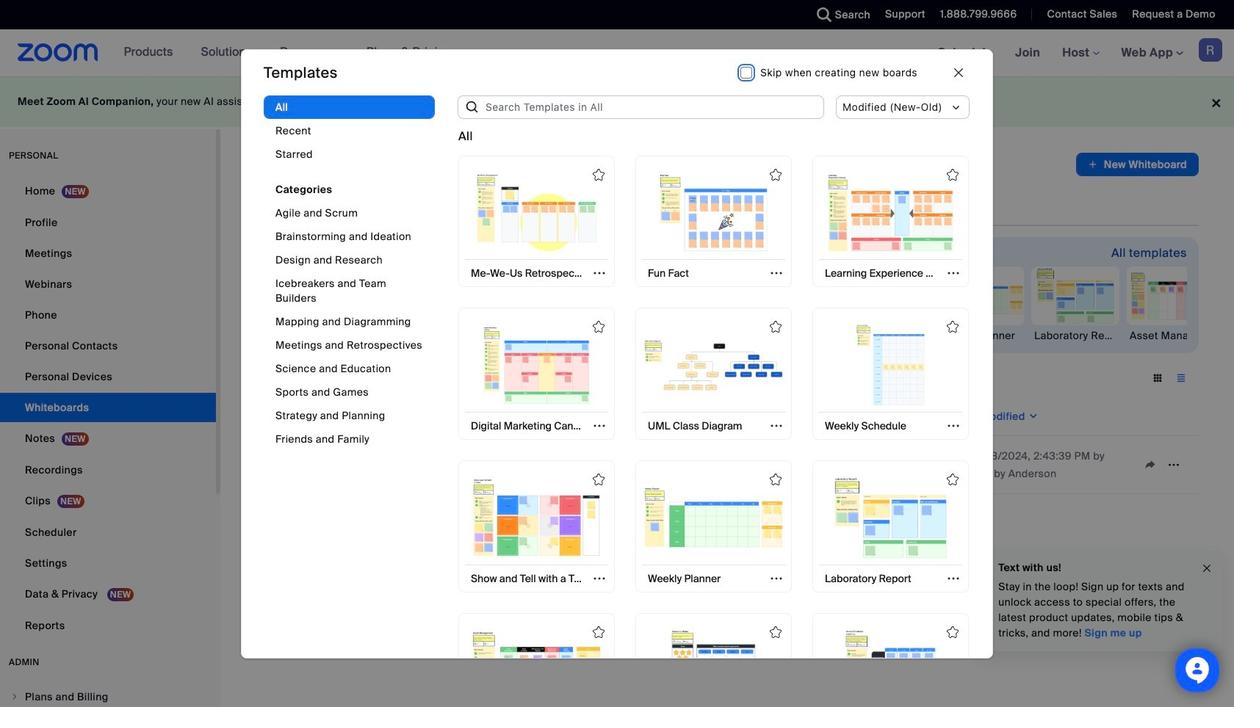 Task type: vqa. For each thing, say whether or not it's contained in the screenshot.
&
no



Task type: describe. For each thing, give the bounding box(es) containing it.
laboratory report element
[[1031, 328, 1120, 343]]

card for template asset management element
[[458, 613, 615, 707]]

product information navigation
[[113, 29, 464, 76]]

tabs of all whiteboard page tab list
[[256, 188, 898, 226]]

Search Templates in All text field
[[480, 95, 824, 119]]

meetings navigation
[[927, 29, 1234, 77]]

weekly planner element
[[936, 328, 1024, 343]]

card for template uml class diagram element
[[635, 308, 792, 440]]

add to starred image for thumbnail for me-we-us retrospective
[[593, 169, 605, 180]]

thumbnail for asset management image
[[467, 629, 606, 707]]

uml class diagram element
[[649, 328, 738, 343]]

thumbnail for show and tell with a twist image
[[467, 477, 606, 559]]

card for template show and tell with a twist element
[[458, 461, 615, 593]]

add to starred image for thumbnail for show and tell with a twist
[[593, 474, 605, 486]]

digital marketing canvas element
[[554, 328, 642, 343]]

thumbnail for weekly schedule image
[[821, 324, 961, 406]]

card for template social emotional learning element
[[813, 613, 969, 707]]

thumbnail for weekly planner image
[[644, 477, 783, 559]]

card for template weekly schedule element
[[813, 308, 969, 440]]

grid mode, not selected image
[[1146, 372, 1170, 385]]

weekly schedule element
[[745, 328, 833, 343]]

asset management element
[[1127, 328, 1215, 343]]

thumbnail for fun fact image
[[644, 172, 783, 254]]

0 horizontal spatial cell
[[259, 460, 270, 472]]

add to starred image for thumbnail for learning experience canvas
[[947, 169, 959, 180]]

me-we-us retrospective element
[[267, 328, 356, 343]]

thumbnail for social emotional learning image
[[821, 629, 961, 707]]

card for template sentence maker element
[[635, 613, 792, 707]]



Task type: locate. For each thing, give the bounding box(es) containing it.
status
[[458, 128, 473, 145]]

0 vertical spatial close image
[[954, 68, 963, 77]]

add to starred image
[[593, 169, 605, 180], [770, 169, 782, 180], [947, 169, 959, 180], [770, 321, 782, 333], [947, 321, 959, 333], [593, 474, 605, 486], [770, 474, 782, 486], [947, 474, 959, 486], [593, 626, 605, 638], [770, 626, 782, 638]]

card for template me-we-us retrospective element
[[458, 155, 615, 287]]

card for template learning experience canvas element
[[813, 155, 969, 287]]

add to starred image inside card for template laboratory report element
[[947, 474, 959, 486]]

Search text field
[[262, 367, 386, 390]]

1 horizontal spatial cell
[[833, 462, 975, 468]]

banner
[[0, 29, 1234, 77]]

add to starred image for thumbnail for fun fact
[[770, 169, 782, 180]]

1 horizontal spatial add to starred image
[[947, 626, 959, 638]]

fun fact element
[[363, 328, 451, 343]]

add to starred image inside the "card for template uml class diagram" element
[[770, 321, 782, 333]]

categories element
[[264, 95, 435, 465]]

1 vertical spatial close image
[[1201, 560, 1213, 577]]

learning experience canvas element
[[458, 328, 547, 343]]

thumbnail for me-we-us retrospective image
[[467, 172, 606, 254]]

1 vertical spatial add to starred image
[[947, 626, 959, 638]]

card for template fun fact element
[[635, 155, 792, 287]]

add to starred image inside card for template asset management element
[[593, 626, 605, 638]]

add to starred image for 'thumbnail for uml class diagram'
[[770, 321, 782, 333]]

add to starred image for thumbnail for weekly schedule
[[947, 321, 959, 333]]

thumbnail for learning experience canvas image
[[821, 172, 961, 254]]

list mode, selected image
[[1170, 372, 1193, 385]]

add to starred image inside card for template fun fact element
[[770, 169, 782, 180]]

add to starred image for "thumbnail for weekly planner"
[[770, 474, 782, 486]]

0 vertical spatial add to starred image
[[593, 321, 605, 333]]

add to starred image inside card for template weekly schedule element
[[947, 321, 959, 333]]

thumbnail for uml class diagram image
[[644, 324, 783, 406]]

thumbnail for sentence maker image
[[644, 629, 783, 707]]

add to starred image inside card for template me-we-us retrospective element
[[593, 169, 605, 180]]

0 horizontal spatial add to starred image
[[593, 321, 605, 333]]

add to starred image for the thumbnail for laboratory report on the bottom right of the page
[[947, 474, 959, 486]]

close image
[[954, 68, 963, 77], [1201, 560, 1213, 577]]

footer
[[0, 76, 1234, 127]]

0 horizontal spatial close image
[[954, 68, 963, 77]]

add to starred image inside card for template learning experience canvas element
[[947, 169, 959, 180]]

thumbnail for laboratory report image
[[821, 477, 961, 559]]

add to starred image inside card for template weekly planner element
[[770, 474, 782, 486]]

1 horizontal spatial close image
[[1201, 560, 1213, 577]]

cell
[[259, 460, 270, 472], [833, 462, 975, 468]]

add to starred image inside card for template digital marketing canvas element
[[593, 321, 605, 333]]

card for template digital marketing canvas element
[[458, 308, 615, 440]]

add to starred image inside card for template social emotional learning element
[[947, 626, 959, 638]]

personal menu menu
[[0, 176, 216, 642]]

application
[[1076, 153, 1199, 176], [256, 397, 1199, 494], [593, 454, 685, 476]]

thumbnail for digital marketing canvas image
[[467, 324, 606, 406]]

add to starred image
[[593, 321, 605, 333], [947, 626, 959, 638]]

card for template laboratory report element
[[813, 461, 969, 593]]

show and tell with a twist element
[[840, 328, 929, 343]]

add to starred image inside card for template show and tell with a twist element
[[593, 474, 605, 486]]

card for template weekly planner element
[[635, 461, 792, 593]]

add to starred image inside card for template sentence maker element
[[770, 626, 782, 638]]



